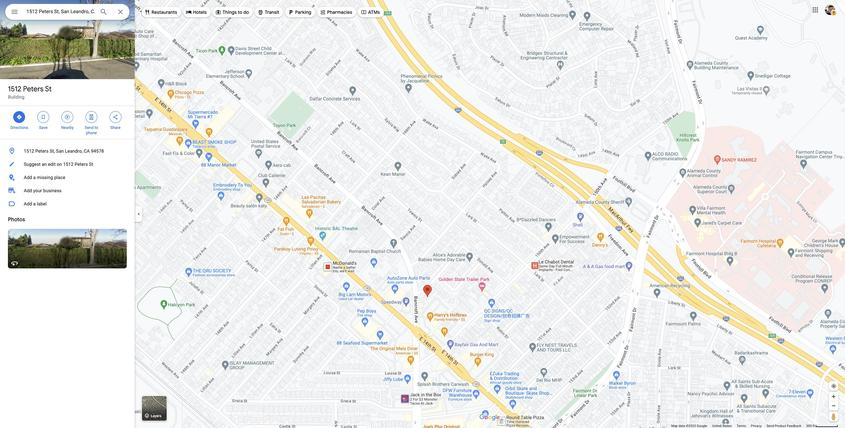 Task type: locate. For each thing, give the bounding box(es) containing it.
 search field
[[5, 4, 129, 21]]

building
[[8, 94, 24, 100]]

add
[[24, 175, 32, 180], [24, 188, 32, 193], [24, 201, 32, 207]]

send product feedback
[[767, 425, 801, 428]]

1 horizontal spatial to
[[238, 9, 242, 15]]

1 add from the top
[[24, 175, 32, 180]]

send inside button
[[767, 425, 774, 428]]

0 vertical spatial peters
[[23, 85, 44, 94]]


[[215, 9, 221, 16]]


[[112, 114, 118, 121]]

1 horizontal spatial 1512
[[24, 149, 34, 154]]

add for add a missing place
[[24, 175, 32, 180]]

1 vertical spatial a
[[33, 201, 36, 207]]

None field
[[26, 8, 94, 16]]


[[288, 9, 294, 16]]

2 vertical spatial add
[[24, 201, 32, 207]]

peters inside 1512 peters st building
[[23, 85, 44, 94]]

transit
[[265, 9, 279, 15]]

1 vertical spatial st
[[89, 162, 93, 167]]

0 vertical spatial to
[[238, 9, 242, 15]]

1 horizontal spatial st
[[89, 162, 93, 167]]

1512 peters st building
[[8, 85, 52, 100]]

a
[[33, 175, 36, 180], [33, 201, 36, 207]]

1512 peters st main content
[[0, 0, 135, 429]]

st down the ca
[[89, 162, 93, 167]]

an
[[42, 162, 47, 167]]

layers
[[151, 414, 161, 419]]

 hotels
[[186, 9, 207, 16]]

add inside button
[[24, 201, 32, 207]]

1512
[[8, 85, 21, 94], [24, 149, 34, 154], [63, 162, 73, 167]]

google
[[697, 425, 707, 428]]

edit
[[48, 162, 56, 167]]

2 add from the top
[[24, 188, 32, 193]]

 parking
[[288, 9, 311, 16]]

peters left st,
[[35, 149, 49, 154]]

1 vertical spatial to
[[95, 125, 98, 130]]

0 horizontal spatial send
[[85, 125, 94, 130]]

peters
[[23, 85, 44, 94], [35, 149, 49, 154], [75, 162, 88, 167]]

send up phone
[[85, 125, 94, 130]]

add inside button
[[24, 175, 32, 180]]

add a missing place button
[[0, 171, 135, 184]]

st inside 1512 peters st building
[[45, 85, 52, 94]]

footer
[[671, 424, 806, 429]]

2 a from the top
[[33, 201, 36, 207]]

1512 inside 1512 peters st building
[[8, 85, 21, 94]]

0 vertical spatial 1512
[[8, 85, 21, 94]]

map
[[671, 425, 678, 428]]

san
[[56, 149, 64, 154]]

1512 peters st, san leandro, ca 94578
[[24, 149, 104, 154]]

0 vertical spatial add
[[24, 175, 32, 180]]


[[40, 114, 46, 121]]

0 horizontal spatial 1512
[[8, 85, 21, 94]]

google maps element
[[0, 0, 845, 429]]

product
[[775, 425, 786, 428]]


[[11, 7, 18, 17]]

show your location image
[[831, 384, 837, 390]]

send inside send to phone
[[85, 125, 94, 130]]

terms
[[737, 425, 746, 428]]

2 vertical spatial peters
[[75, 162, 88, 167]]

st
[[45, 85, 52, 94], [89, 162, 93, 167]]


[[258, 9, 264, 16]]

0 vertical spatial a
[[33, 175, 36, 180]]

 transit
[[258, 9, 279, 16]]

200
[[806, 425, 812, 428]]

footer inside the google maps element
[[671, 424, 806, 429]]

 atms
[[361, 9, 380, 16]]

3 add from the top
[[24, 201, 32, 207]]

pharmacies
[[327, 9, 352, 15]]

0 horizontal spatial st
[[45, 85, 52, 94]]

restaurants
[[152, 9, 177, 15]]

to up phone
[[95, 125, 98, 130]]


[[186, 9, 192, 16]]

on
[[57, 162, 62, 167]]

add your business link
[[0, 184, 135, 197]]

map data ©2023 google
[[671, 425, 707, 428]]

94578
[[91, 149, 104, 154]]

suggest
[[24, 162, 41, 167]]

 button
[[5, 4, 24, 21]]

1 a from the top
[[33, 175, 36, 180]]

st up ''
[[45, 85, 52, 94]]

a inside button
[[33, 201, 36, 207]]

add left label
[[24, 201, 32, 207]]

add left your
[[24, 188, 32, 193]]

send left product
[[767, 425, 774, 428]]

a left missing
[[33, 175, 36, 180]]


[[16, 114, 22, 121]]

send to phone
[[85, 125, 98, 135]]

peters up building
[[23, 85, 44, 94]]

to
[[238, 9, 242, 15], [95, 125, 98, 130]]

peters down the ca
[[75, 162, 88, 167]]

1512 up suggest
[[24, 149, 34, 154]]

 pharmacies
[[320, 9, 352, 16]]

save
[[39, 125, 48, 130]]

hotels
[[193, 9, 207, 15]]

feedback
[[787, 425, 801, 428]]

0 vertical spatial st
[[45, 85, 52, 94]]

terms button
[[737, 424, 746, 429]]

to inside send to phone
[[95, 125, 98, 130]]

1512 Peters St, San Leandro, CA 94578 field
[[5, 4, 129, 20]]

your
[[33, 188, 42, 193]]

1512 right on
[[63, 162, 73, 167]]

footer containing map data ©2023 google
[[671, 424, 806, 429]]

1512 up building
[[8, 85, 21, 94]]

add down suggest
[[24, 175, 32, 180]]

1 vertical spatial peters
[[35, 149, 49, 154]]

200 ft
[[806, 425, 815, 428]]

united
[[712, 425, 722, 428]]

 restaurants
[[144, 9, 177, 16]]

collapse side panel image
[[135, 211, 142, 218]]

1512 for st,
[[24, 149, 34, 154]]

photos
[[8, 217, 25, 223]]

1 vertical spatial 1512
[[24, 149, 34, 154]]

things
[[223, 9, 237, 15]]

united states button
[[712, 424, 732, 429]]

zoom out image
[[831, 404, 836, 409]]

a left label
[[33, 201, 36, 207]]

send
[[85, 125, 94, 130], [767, 425, 774, 428]]

a inside button
[[33, 175, 36, 180]]

1 horizontal spatial send
[[767, 425, 774, 428]]

label
[[37, 201, 47, 207]]

to left the do
[[238, 9, 242, 15]]

none field inside 1512 peters st, san leandro, ca 94578 field
[[26, 8, 94, 16]]

0 vertical spatial send
[[85, 125, 94, 130]]

2 horizontal spatial 1512
[[63, 162, 73, 167]]

0 horizontal spatial to
[[95, 125, 98, 130]]

1 vertical spatial add
[[24, 188, 32, 193]]

1 vertical spatial send
[[767, 425, 774, 428]]



Task type: describe. For each thing, give the bounding box(es) containing it.

[[361, 9, 367, 16]]

actions for 1512 peters st region
[[0, 106, 135, 139]]

ca
[[84, 149, 90, 154]]

1512 peters st, san leandro, ca 94578 button
[[0, 145, 135, 158]]

peters for st,
[[35, 149, 49, 154]]

privacy button
[[751, 424, 762, 429]]


[[320, 9, 326, 16]]

a for label
[[33, 201, 36, 207]]


[[144, 9, 150, 16]]

place
[[54, 175, 65, 180]]

2 vertical spatial 1512
[[63, 162, 73, 167]]


[[88, 114, 94, 121]]

states
[[722, 425, 732, 428]]

add a label
[[24, 201, 47, 207]]

leandro,
[[65, 149, 83, 154]]

united states
[[712, 425, 732, 428]]

share
[[110, 125, 120, 130]]


[[64, 114, 70, 121]]

business
[[43, 188, 62, 193]]

nearby
[[61, 125, 74, 130]]

ft
[[813, 425, 815, 428]]

zoom in image
[[831, 395, 836, 399]]

add your business
[[24, 188, 62, 193]]

missing
[[37, 175, 53, 180]]

add for add a label
[[24, 201, 32, 207]]

a for missing
[[33, 175, 36, 180]]

st,
[[50, 149, 55, 154]]

st inside button
[[89, 162, 93, 167]]

directions
[[10, 125, 28, 130]]

add for add your business
[[24, 188, 32, 193]]

add a label button
[[0, 197, 135, 211]]

privacy
[[751, 425, 762, 428]]

add a missing place
[[24, 175, 65, 180]]

phone
[[86, 131, 97, 135]]

suggest an edit on 1512 peters st
[[24, 162, 93, 167]]

1512 for st
[[8, 85, 21, 94]]

do
[[243, 9, 249, 15]]

send for send to phone
[[85, 125, 94, 130]]

show street view coverage image
[[829, 412, 839, 422]]

suggest an edit on 1512 peters st button
[[0, 158, 135, 171]]

send for send product feedback
[[767, 425, 774, 428]]

©2023
[[686, 425, 696, 428]]

send product feedback button
[[767, 424, 801, 429]]

peters for st
[[23, 85, 44, 94]]

atms
[[368, 9, 380, 15]]

200 ft button
[[806, 425, 838, 428]]

parking
[[295, 9, 311, 15]]

 things to do
[[215, 9, 249, 16]]

to inside  things to do
[[238, 9, 242, 15]]

data
[[679, 425, 685, 428]]



Task type: vqa. For each thing, say whether or not it's contained in the screenshot.
'to' to the top
yes



